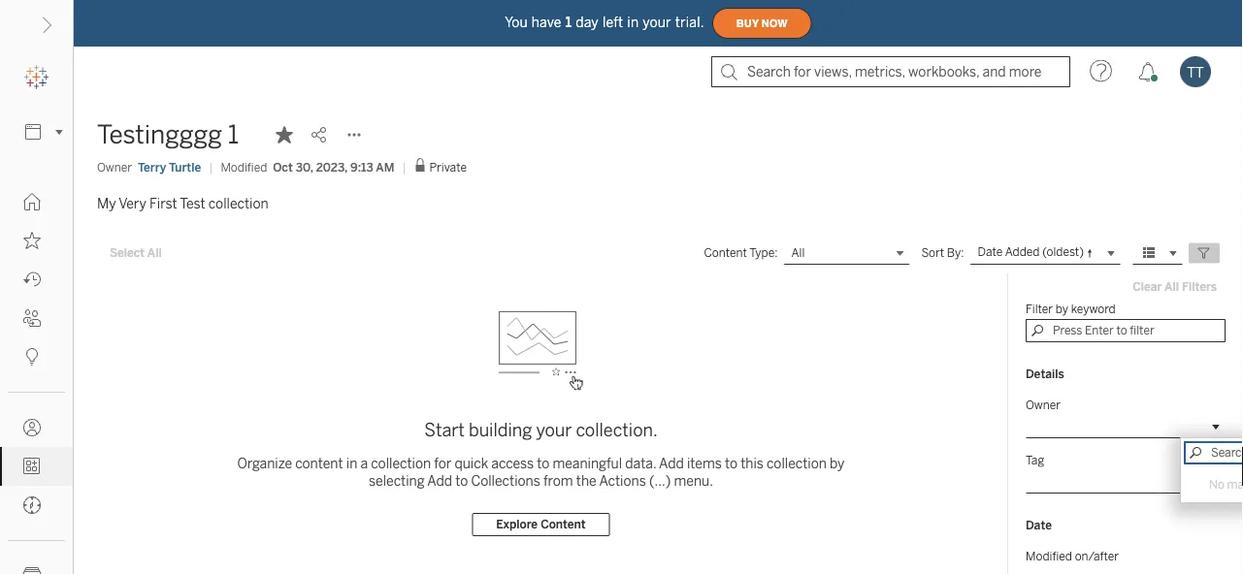 Task type: vqa. For each thing, say whether or not it's contained in the screenshot.
rightmost |
yes



Task type: locate. For each thing, give the bounding box(es) containing it.
to left this
[[725, 456, 738, 472]]

building
[[469, 420, 532, 441]]

your up 'organize content in a collection for quick access to meaningful data. add items to this collection by selecting add to collections from the actions (...) menu.'
[[536, 420, 572, 441]]

content left type:
[[704, 246, 747, 260]]

1 vertical spatial owner
[[1026, 398, 1061, 412]]

by right filter
[[1056, 302, 1069, 316]]

date left added
[[978, 245, 1003, 259]]

sort by:
[[922, 246, 965, 260]]

9:13
[[351, 160, 374, 174]]

the
[[577, 473, 597, 489]]

collection up the selecting
[[371, 456, 431, 472]]

list view image
[[1141, 245, 1158, 262]]

add
[[659, 456, 684, 472], [428, 473, 453, 489]]

terry turtle link
[[138, 159, 201, 176]]

0 vertical spatial add
[[659, 456, 684, 472]]

1 vertical spatial your
[[536, 420, 572, 441]]

1 vertical spatial by
[[830, 456, 845, 472]]

0 vertical spatial content
[[704, 246, 747, 260]]

owner
[[97, 160, 132, 174], [1026, 398, 1061, 412]]

add up the (...)
[[659, 456, 684, 472]]

1
[[566, 14, 572, 30], [228, 120, 239, 150]]

all right type:
[[792, 246, 805, 260]]

no ma option
[[1188, 474, 1244, 497]]

0 vertical spatial your
[[643, 14, 672, 30]]

modified left on/after
[[1026, 550, 1073, 564]]

0 horizontal spatial in
[[346, 456, 358, 472]]

all right "clear"
[[1165, 280, 1180, 294]]

| right turtle
[[209, 160, 213, 174]]

to up from in the left of the page
[[537, 456, 550, 472]]

(oldest)
[[1043, 245, 1085, 259]]

turtle
[[169, 160, 201, 174]]

2023,
[[316, 160, 348, 174]]

in right left
[[628, 14, 639, 30]]

oct
[[273, 160, 293, 174]]

your
[[643, 14, 672, 30], [536, 420, 572, 441]]

owner terry turtle | modified oct 30, 2023, 9:13 am |
[[97, 160, 406, 174]]

| right am
[[402, 160, 406, 174]]

1 vertical spatial content
[[541, 518, 586, 532]]

1 vertical spatial 1
[[228, 120, 239, 150]]

0 horizontal spatial by
[[830, 456, 845, 472]]

keyword
[[1072, 302, 1116, 316]]

0 vertical spatial in
[[628, 14, 639, 30]]

1 horizontal spatial add
[[659, 456, 684, 472]]

0 horizontal spatial modified
[[221, 160, 267, 174]]

all right select at left
[[147, 246, 162, 260]]

1 up owner terry turtle | modified oct 30, 2023, 9:13 am |
[[228, 120, 239, 150]]

1 vertical spatial modified
[[1026, 550, 1073, 564]]

owner list box
[[1182, 468, 1244, 503]]

1 horizontal spatial your
[[643, 14, 672, 30]]

my very first test collection
[[97, 196, 269, 212]]

modified on/after
[[1026, 550, 1120, 564]]

day
[[576, 14, 599, 30]]

select all
[[110, 246, 162, 260]]

0 horizontal spatial owner
[[97, 160, 132, 174]]

in left a
[[346, 456, 358, 472]]

clear
[[1133, 280, 1163, 294]]

date for date added (oldest)
[[978, 245, 1003, 259]]

content down from in the left of the page
[[541, 518, 586, 532]]

1 vertical spatial add
[[428, 473, 453, 489]]

explore content button
[[472, 514, 610, 537]]

(...)
[[650, 473, 671, 489]]

0 horizontal spatial content
[[541, 518, 586, 532]]

1 horizontal spatial owner
[[1026, 398, 1061, 412]]

private
[[430, 161, 467, 175]]

1 horizontal spatial date
[[1026, 519, 1052, 533]]

owner for owner terry turtle | modified oct 30, 2023, 9:13 am |
[[97, 160, 132, 174]]

buy now
[[737, 17, 788, 29]]

owner down the details
[[1026, 398, 1061, 412]]

0 horizontal spatial your
[[536, 420, 572, 441]]

2 horizontal spatial to
[[725, 456, 738, 472]]

0 horizontal spatial all
[[147, 246, 162, 260]]

add down for
[[428, 473, 453, 489]]

1 vertical spatial date
[[1026, 519, 1052, 533]]

0 vertical spatial modified
[[221, 160, 267, 174]]

date
[[978, 245, 1003, 259], [1026, 519, 1052, 533]]

date inside dropdown button
[[978, 245, 1003, 259]]

in
[[628, 14, 639, 30], [346, 456, 358, 472]]

2 horizontal spatial all
[[1165, 280, 1180, 294]]

your left trial.
[[643, 14, 672, 30]]

1 horizontal spatial all
[[792, 246, 805, 260]]

collection right this
[[767, 456, 827, 472]]

collections
[[471, 473, 541, 489]]

meaningful
[[553, 456, 622, 472]]

1 horizontal spatial to
[[537, 456, 550, 472]]

0 horizontal spatial |
[[209, 160, 213, 174]]

content
[[295, 456, 343, 472]]

0 horizontal spatial date
[[978, 245, 1003, 259]]

1 vertical spatial in
[[346, 456, 358, 472]]

1 horizontal spatial 1
[[566, 14, 572, 30]]

1 left day
[[566, 14, 572, 30]]

first
[[149, 196, 177, 212]]

owner up my
[[97, 160, 132, 174]]

now
[[762, 17, 788, 29]]

0 vertical spatial date
[[978, 245, 1003, 259]]

1 horizontal spatial by
[[1056, 302, 1069, 316]]

collection down owner terry turtle | modified oct 30, 2023, 9:13 am |
[[209, 196, 269, 212]]

date up modified on/after
[[1026, 519, 1052, 533]]

by right this
[[830, 456, 845, 472]]

all button
[[784, 242, 910, 265]]

0 horizontal spatial add
[[428, 473, 453, 489]]

0 horizontal spatial collection
[[209, 196, 269, 212]]

|
[[209, 160, 213, 174], [402, 160, 406, 174]]

to
[[537, 456, 550, 472], [725, 456, 738, 472], [456, 473, 468, 489]]

collection
[[209, 196, 269, 212], [371, 456, 431, 472], [767, 456, 827, 472]]

all inside clear all filters button
[[1165, 280, 1180, 294]]

all inside select all button
[[147, 246, 162, 260]]

explore content
[[497, 518, 586, 532]]

by inside 'organize content in a collection for quick access to meaningful data. add items to this collection by selecting add to collections from the actions (...) menu.'
[[830, 456, 845, 472]]

to down quick
[[456, 473, 468, 489]]

modified left oct
[[221, 160, 267, 174]]

content type:
[[704, 246, 778, 260]]

all
[[147, 246, 162, 260], [792, 246, 805, 260], [1165, 280, 1180, 294]]

select
[[110, 246, 145, 260]]

am
[[376, 160, 395, 174]]

Owner text field
[[1185, 442, 1244, 465]]

trial.
[[676, 14, 705, 30]]

0 vertical spatial 1
[[566, 14, 572, 30]]

0 vertical spatial owner
[[97, 160, 132, 174]]

0 horizontal spatial to
[[456, 473, 468, 489]]

modified
[[221, 160, 267, 174], [1026, 550, 1073, 564]]

clear all filters button
[[1125, 276, 1226, 299]]

1 horizontal spatial |
[[402, 160, 406, 174]]

1 horizontal spatial content
[[704, 246, 747, 260]]

1 horizontal spatial collection
[[371, 456, 431, 472]]

content
[[704, 246, 747, 260], [541, 518, 586, 532]]

by
[[1056, 302, 1069, 316], [830, 456, 845, 472]]

filters
[[1183, 280, 1218, 294]]

1 horizontal spatial modified
[[1026, 550, 1073, 564]]



Task type: describe. For each thing, give the bounding box(es) containing it.
you
[[505, 14, 528, 30]]

all inside all popup button
[[792, 246, 805, 260]]

all for clear all filters
[[1165, 280, 1180, 294]]

actions
[[600, 473, 646, 489]]

1 horizontal spatial in
[[628, 14, 639, 30]]

select all button
[[97, 242, 174, 265]]

collection.
[[576, 420, 658, 441]]

collection for test
[[209, 196, 269, 212]]

type:
[[750, 246, 778, 260]]

buy
[[737, 17, 759, 29]]

1 | from the left
[[209, 160, 213, 174]]

clear all filters
[[1133, 280, 1218, 294]]

left
[[603, 14, 624, 30]]

main navigation. press the up and down arrow keys to access links. element
[[0, 183, 73, 575]]

a
[[361, 456, 368, 472]]

start
[[425, 420, 465, 441]]

organize
[[237, 456, 292, 472]]

tag
[[1026, 453, 1045, 467]]

0 horizontal spatial 1
[[228, 120, 239, 150]]

buy now button
[[712, 8, 812, 39]]

terry
[[138, 160, 166, 174]]

filter by keyword
[[1026, 302, 1116, 316]]

my
[[97, 196, 116, 212]]

in inside 'organize content in a collection for quick access to meaningful data. add items to this collection by selecting add to collections from the actions (...) menu.'
[[346, 456, 358, 472]]

details
[[1026, 367, 1065, 382]]

owner for owner
[[1026, 398, 1061, 412]]

for
[[434, 456, 452, 472]]

ma
[[1228, 478, 1244, 492]]

selecting
[[369, 473, 425, 489]]

Search for views, metrics, workbooks, and more text field
[[712, 56, 1071, 87]]

you have 1 day left in your trial.
[[505, 14, 705, 30]]

this
[[741, 456, 764, 472]]

explore
[[497, 518, 538, 532]]

access
[[492, 456, 534, 472]]

Modified on/after text field
[[1026, 567, 1226, 575]]

on/after
[[1075, 550, 1120, 564]]

test
[[180, 196, 206, 212]]

items
[[687, 456, 722, 472]]

organize content in a collection for quick access to meaningful data. add items to this collection by selecting add to collections from the actions (...) menu.
[[237, 456, 845, 489]]

start building your collection.
[[425, 420, 658, 441]]

menu.
[[674, 473, 714, 489]]

testingggg
[[97, 120, 222, 150]]

collection for a
[[371, 456, 431, 472]]

have
[[532, 14, 562, 30]]

date added (oldest)
[[978, 245, 1085, 259]]

navigation panel element
[[0, 58, 73, 575]]

content inside button
[[541, 518, 586, 532]]

sort
[[922, 246, 945, 260]]

date for date
[[1026, 519, 1052, 533]]

date added (oldest) button
[[971, 242, 1121, 265]]

no
[[1210, 478, 1225, 492]]

quick
[[455, 456, 488, 472]]

no ma
[[1210, 478, 1244, 492]]

0 vertical spatial by
[[1056, 302, 1069, 316]]

30,
[[296, 160, 313, 174]]

all for select all
[[147, 246, 162, 260]]

by:
[[948, 246, 965, 260]]

2 horizontal spatial collection
[[767, 456, 827, 472]]

Filter by keyword text field
[[1026, 319, 1226, 343]]

very
[[119, 196, 146, 212]]

testingggg 1
[[97, 120, 239, 150]]

from
[[544, 473, 573, 489]]

2 | from the left
[[402, 160, 406, 174]]

data.
[[626, 456, 657, 472]]

added
[[1006, 245, 1040, 259]]

filter
[[1026, 302, 1054, 316]]



